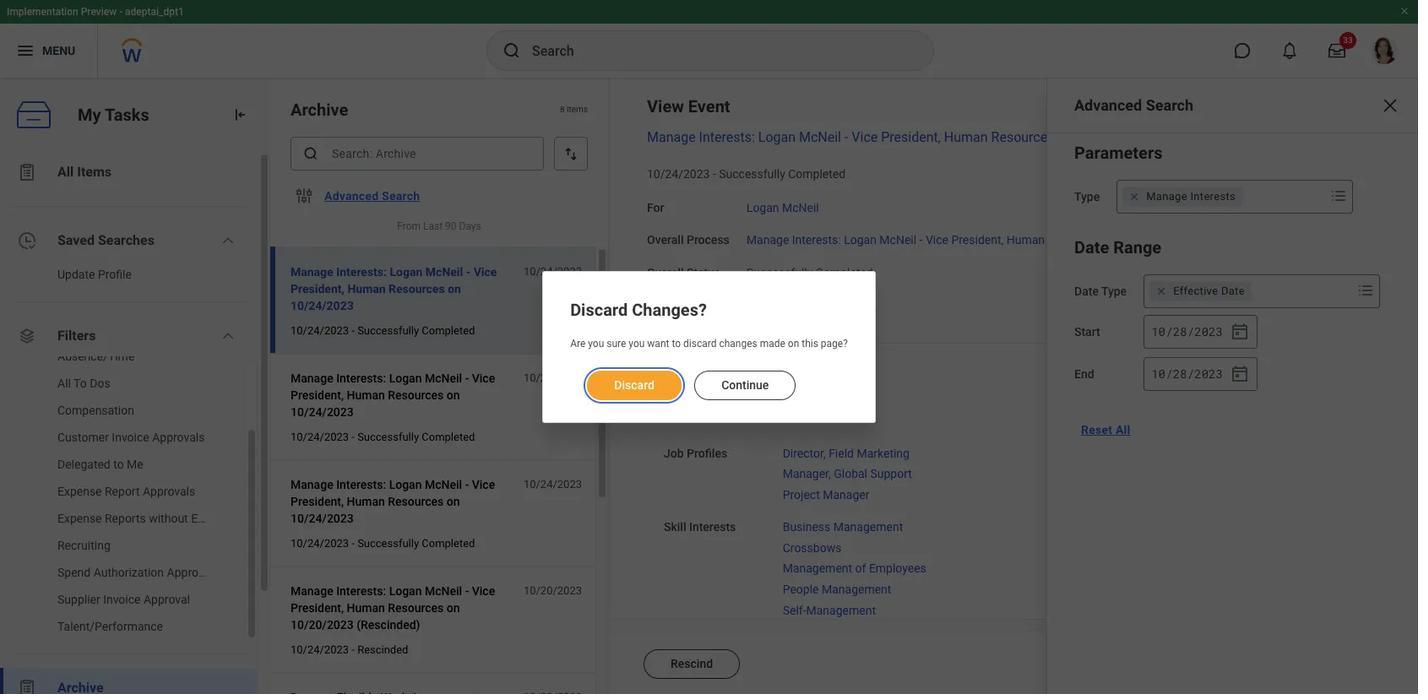 Task type: vqa. For each thing, say whether or not it's contained in the screenshot.
the leftmost Arrangement:
no



Task type: describe. For each thing, give the bounding box(es) containing it.
all inside "button"
[[1116, 423, 1131, 437]]

close environment banner image
[[1400, 6, 1410, 16]]

self-management link
[[783, 600, 876, 617]]

discard for discard
[[614, 378, 655, 392]]

configure image
[[294, 186, 314, 206]]

manage interests: logan mcneil - vice president, human resources on 10/20/2023 (rescinded) button
[[291, 581, 514, 635]]

without
[[149, 512, 188, 525]]

made
[[760, 338, 785, 350]]

2 clipboard image from the top
[[17, 678, 37, 694]]

compensation button
[[0, 397, 228, 424]]

expense for expense reports without exceptions
[[57, 512, 102, 525]]

date range
[[1075, 237, 1162, 258]]

page?
[[821, 338, 848, 350]]

changes?
[[632, 300, 707, 320]]

invoice for approvals
[[112, 431, 149, 444]]

to
[[74, 377, 87, 390]]

business
[[783, 520, 831, 534]]

president, for 3rd "manage interests: logan mcneil - vice president, human resources on 10/24/2023" 'button' from the top
[[291, 495, 344, 509]]

date inside option
[[1221, 285, 1245, 297]]

from
[[397, 220, 421, 232]]

10/24/2023 - successfully completed for 3rd "manage interests: logan mcneil - vice president, human resources on 10/24/2023" 'button' from the bottom of the 'item list' element
[[291, 324, 475, 337]]

human for 2nd "manage interests: logan mcneil - vice president, human resources on 10/24/2023" 'button' from the bottom
[[347, 389, 385, 402]]

successfully inside overall status element
[[747, 266, 813, 280]]

logan mcneil for bottom "logan mcneil" link
[[733, 366, 805, 380]]

approvals for expense report approvals
[[143, 485, 195, 498]]

chevron down image
[[222, 329, 235, 343]]

from last 90 days
[[397, 220, 481, 232]]

job profiles
[[664, 446, 727, 460]]

management for self-management
[[806, 604, 876, 617]]

to inside discard changes? dialog
[[672, 338, 681, 350]]

inbox large image
[[1329, 42, 1346, 59]]

management down "crossbows"
[[783, 562, 852, 576]]

this
[[802, 338, 818, 350]]

3 manage interests: logan mcneil - vice president, human resources on 10/24/2023 button from the top
[[291, 475, 514, 529]]

continue button
[[694, 371, 796, 400]]

x small image
[[1153, 283, 1170, 300]]

preview
[[81, 6, 117, 18]]

parameters button
[[1075, 143, 1163, 163]]

chevron down image inside saved searches dropdown button
[[222, 234, 235, 248]]

director, field marketing link
[[783, 443, 910, 460]]

effective
[[1173, 285, 1218, 297]]

expense report approvals
[[57, 485, 195, 498]]

changes
[[719, 338, 757, 350]]

0 vertical spatial manage interests: logan mcneil - vice president, human resources on 10/24/2023 link
[[647, 130, 1148, 146]]

manage interests, press delete to clear value. option
[[1123, 187, 1243, 207]]

delegated to me
[[57, 458, 143, 471]]

management of employees link
[[783, 559, 927, 576]]

reports
[[105, 512, 146, 525]]

date for date type
[[1075, 285, 1099, 298]]

range
[[1114, 237, 1162, 258]]

skill
[[664, 520, 686, 534]]

overall for overall process
[[647, 233, 684, 247]]

saved
[[57, 232, 95, 248]]

Search: Archive text field
[[291, 137, 544, 171]]

sure
[[607, 338, 626, 350]]

delegated
[[57, 458, 110, 471]]

chevron down image inside career group
[[667, 407, 687, 419]]

on inside discard changes? dialog
[[788, 338, 799, 350]]

0 vertical spatial logan mcneil link
[[747, 197, 819, 214]]

global
[[834, 467, 868, 481]]

x image
[[1380, 95, 1401, 116]]

discard
[[683, 338, 717, 350]]

x small image
[[1126, 188, 1143, 205]]

discard changes?
[[570, 300, 707, 320]]

on inside manage interests: logan mcneil - vice president, human resources on 10/20/2023 (rescinded)
[[447, 602, 460, 615]]

business management
[[783, 520, 903, 534]]

items
[[567, 105, 588, 114]]

exceptions
[[191, 512, 249, 525]]

update profile button
[[0, 261, 241, 288]]

2 you from the left
[[629, 338, 645, 350]]

successfully for 3rd "manage interests: logan mcneil - vice president, human resources on 10/24/2023" 'button' from the top
[[357, 537, 419, 550]]

employee
[[664, 366, 716, 380]]

logan mcneil for the top "logan mcneil" link
[[747, 201, 819, 214]]

1 vertical spatial logan mcneil link
[[733, 363, 805, 380]]

my tasks
[[78, 104, 149, 125]]

career button
[[694, 403, 739, 421]]

talent/performance
[[57, 620, 163, 634]]

all to dos
[[57, 377, 110, 390]]

end group
[[1144, 357, 1258, 391]]

authorization
[[93, 566, 164, 579]]

recruiting
[[57, 539, 110, 552]]

rescinded
[[357, 644, 408, 656]]

successfully for 3rd "manage interests: logan mcneil - vice president, human resources on 10/24/2023" 'button' from the bottom of the 'item list' element
[[357, 324, 419, 337]]

10/24/2023 - rescinded
[[291, 644, 408, 656]]

want
[[647, 338, 669, 350]]

manage inside manage interests: logan mcneil - vice president, human resources on 10/20/2023 (rescinded)
[[291, 585, 333, 598]]

1 manage interests: logan mcneil - vice president, human resources on 10/24/2023 button from the top
[[291, 262, 514, 316]]

overall process
[[647, 233, 730, 247]]

reset all
[[1081, 423, 1131, 437]]

reset all button
[[1075, 413, 1137, 447]]

supplier invoice approval button
[[0, 586, 228, 613]]

of
[[855, 562, 866, 576]]

manager
[[823, 488, 870, 502]]

all items button
[[0, 152, 258, 193]]

view
[[647, 96, 684, 117]]

approvals for customer invoice approvals
[[152, 431, 205, 444]]

career group
[[664, 403, 1355, 694]]

human for 3rd "manage interests: logan mcneil - vice president, human resources on 10/24/2023" 'button' from the top
[[347, 495, 385, 509]]

effective date element
[[1173, 284, 1245, 299]]

parameters
[[1075, 143, 1163, 163]]

discard button
[[587, 371, 682, 400]]

discard for discard changes?
[[570, 300, 628, 320]]

last
[[423, 220, 443, 232]]

crossbows
[[783, 541, 842, 555]]

profiles
[[687, 446, 727, 460]]

marketing
[[857, 446, 910, 460]]

filters button
[[0, 316, 258, 356]]

update
[[57, 268, 95, 281]]

clipboard image inside all items button
[[17, 162, 37, 182]]

customer
[[57, 431, 109, 444]]

skill interests
[[664, 520, 736, 534]]

search image inside 'item list' element
[[302, 145, 319, 162]]

8 items
[[560, 105, 588, 114]]

expense report approvals button
[[0, 478, 228, 505]]

project
[[783, 488, 820, 502]]

all for all to dos
[[57, 377, 71, 390]]

type inside 'date range' group
[[1102, 285, 1127, 298]]

president, for 3rd "manage interests: logan mcneil - vice president, human resources on 10/24/2023" 'button' from the bottom of the 'item list' element
[[291, 282, 345, 296]]

management for business management
[[834, 520, 903, 534]]

date for date range
[[1075, 237, 1109, 258]]

profile
[[98, 268, 132, 281]]

calendar image for end
[[1230, 364, 1250, 384]]

overall for overall status
[[647, 266, 684, 280]]

human for manage interests: logan mcneil - vice president, human resources on 10/20/2023 (rescinded) button
[[347, 602, 385, 615]]

items selected list for job profiles
[[783, 443, 939, 503]]

end
[[1075, 367, 1094, 381]]

advanced search button
[[318, 179, 427, 213]]

president, for manage interests: logan mcneil - vice president, human resources on 10/20/2023 (rescinded) button
[[291, 602, 344, 615]]

details tab list
[[647, 302, 1372, 343]]

invoice for approval
[[103, 593, 141, 607]]



Task type: locate. For each thing, give the bounding box(es) containing it.
calendar image for start
[[1230, 322, 1250, 342]]

1 overall from the top
[[647, 233, 684, 247]]

2 list from the top
[[0, 343, 258, 640]]

1 clipboard image from the top
[[17, 162, 37, 182]]

manage interests: logan mcneil - vice president, human resources on 10/24/2023
[[647, 130, 1148, 146], [747, 233, 1185, 247], [291, 265, 497, 313], [291, 372, 495, 419], [291, 478, 495, 525]]

1 vertical spatial prompts image
[[1356, 280, 1376, 301]]

items
[[77, 164, 112, 180]]

0 vertical spatial items selected list
[[783, 443, 939, 503]]

1 vertical spatial search image
[[302, 145, 319, 162]]

1 horizontal spatial search image
[[502, 41, 522, 61]]

items selected list containing director, field marketing
[[783, 443, 939, 503]]

1 horizontal spatial advanced search
[[1075, 96, 1194, 114]]

all right reset
[[1116, 423, 1131, 437]]

overall status element
[[747, 256, 873, 281]]

8
[[560, 105, 565, 114]]

0 vertical spatial interests
[[1191, 190, 1236, 203]]

date up date type
[[1075, 237, 1109, 258]]

1 list from the top
[[0, 152, 270, 694]]

logan mcneil down made
[[733, 366, 805, 380]]

1 horizontal spatial you
[[629, 338, 645, 350]]

region containing discard
[[570, 357, 848, 402]]

report
[[105, 485, 140, 498]]

dialog containing parameters
[[1047, 78, 1418, 694]]

invoice up the me
[[112, 431, 149, 444]]

director, field marketing
[[783, 446, 910, 460]]

project manager link
[[783, 485, 870, 502]]

2 items selected list from the top
[[783, 517, 954, 640]]

0 vertical spatial approvals
[[152, 431, 205, 444]]

manage inside option
[[1146, 190, 1188, 203]]

management down people management
[[806, 604, 876, 617]]

type down date range
[[1102, 285, 1127, 298]]

to right want
[[672, 338, 681, 350]]

management of employees
[[783, 562, 927, 576]]

mcneil inside manage interests: logan mcneil - vice president, human resources on 10/20/2023 (rescinded)
[[425, 585, 462, 598]]

advanced right configure image
[[324, 189, 379, 203]]

calendar image inside the start group
[[1230, 322, 1250, 342]]

calendar image down 'effective date' element
[[1230, 322, 1250, 342]]

searches
[[98, 232, 154, 248]]

vice
[[852, 130, 878, 146], [926, 233, 949, 247], [474, 265, 497, 279], [472, 372, 495, 385], [472, 478, 495, 492], [472, 585, 495, 598]]

0 vertical spatial discard
[[570, 300, 628, 320]]

1 vertical spatial type
[[1102, 285, 1127, 298]]

president, for 2nd "manage interests: logan mcneil - vice president, human resources on 10/24/2023" 'button' from the bottom
[[291, 389, 344, 402]]

1 vertical spatial clipboard image
[[17, 678, 37, 694]]

1 horizontal spatial interests
[[1191, 190, 1236, 203]]

1 vertical spatial 10/20/2023
[[291, 618, 354, 632]]

you right are
[[588, 338, 604, 350]]

approvals
[[152, 431, 205, 444], [143, 485, 195, 498], [167, 566, 219, 579]]

are
[[570, 338, 586, 350]]

clipboard image
[[17, 162, 37, 182], [17, 678, 37, 694]]

calendar image
[[1230, 322, 1250, 342], [1230, 364, 1250, 384]]

0 horizontal spatial advanced
[[324, 189, 379, 203]]

archive
[[291, 100, 348, 120]]

effective date, press delete to clear value. option
[[1150, 281, 1252, 302]]

discard up sure
[[570, 300, 628, 320]]

0 vertical spatial clipboard image
[[17, 162, 37, 182]]

overall up changes?
[[647, 266, 684, 280]]

approvals for spend authorization approvals
[[167, 566, 219, 579]]

discard changes? dialog
[[542, 271, 876, 423]]

advanced search up from
[[324, 189, 420, 203]]

customer invoice approvals button
[[0, 424, 228, 451]]

view event
[[647, 96, 730, 117]]

start group
[[1144, 315, 1258, 349]]

type inside parameters group
[[1075, 190, 1100, 204]]

approvals inside button
[[143, 485, 195, 498]]

people management
[[783, 583, 892, 596]]

0 vertical spatial calendar image
[[1230, 322, 1250, 342]]

1 horizontal spatial 10/20/2023
[[524, 585, 582, 597]]

items selected list for skill interests
[[783, 517, 954, 640]]

0 vertical spatial 10/20/2023
[[524, 585, 582, 597]]

update profile
[[57, 268, 132, 281]]

dos
[[90, 377, 110, 390]]

0 horizontal spatial search image
[[302, 145, 319, 162]]

items selected list
[[783, 443, 939, 503], [783, 517, 954, 640]]

1 vertical spatial discard
[[614, 378, 655, 392]]

interests inside option
[[1191, 190, 1236, 203]]

talent/performance button
[[0, 613, 228, 640]]

1 vertical spatial chevron down image
[[667, 407, 687, 419]]

chevron down image
[[222, 234, 235, 248], [667, 407, 687, 419]]

director,
[[783, 446, 826, 460]]

interests for skill interests
[[689, 520, 736, 534]]

1 vertical spatial manage interests: logan mcneil - vice president, human resources on 10/24/2023 button
[[291, 368, 514, 422]]

career
[[694, 403, 739, 421]]

logan mcneil link up overall status element at the top right
[[747, 197, 819, 214]]

all left the items
[[57, 164, 74, 180]]

1 vertical spatial manage interests: logan mcneil - vice president, human resources on 10/24/2023 link
[[747, 230, 1185, 247]]

type left x small image
[[1075, 190, 1100, 204]]

compensation
[[57, 404, 134, 417]]

list inside my tasks element
[[0, 343, 258, 640]]

details
[[664, 314, 698, 327]]

1 horizontal spatial type
[[1102, 285, 1127, 298]]

dialog
[[1047, 78, 1418, 694]]

completed
[[788, 167, 846, 181], [816, 266, 873, 280], [422, 324, 475, 337], [422, 431, 475, 444], [422, 537, 475, 550]]

0 vertical spatial search
[[1146, 96, 1194, 114]]

overall down the for
[[647, 233, 684, 247]]

discard down sure
[[614, 378, 655, 392]]

(rescinded)
[[357, 618, 420, 632]]

all items
[[57, 164, 112, 180]]

self-management
[[783, 604, 876, 617]]

transformation import image
[[231, 106, 248, 123]]

2 vertical spatial manage interests: logan mcneil - vice president, human resources on 10/24/2023 button
[[291, 475, 514, 529]]

1 vertical spatial invoice
[[103, 593, 141, 607]]

overall status
[[647, 266, 721, 280]]

- inside manage interests: logan mcneil - vice president, human resources on 10/20/2023 (rescinded)
[[465, 585, 469, 598]]

0 horizontal spatial you
[[588, 338, 604, 350]]

list containing absence/time
[[0, 343, 258, 640]]

advanced
[[1075, 96, 1142, 114], [324, 189, 379, 203]]

completed for 3rd "manage interests: logan mcneil - vice president, human resources on 10/24/2023" 'button' from the top
[[422, 537, 475, 550]]

employees
[[869, 562, 927, 576]]

all inside button
[[57, 164, 74, 180]]

completed for 3rd "manage interests: logan mcneil - vice president, human resources on 10/24/2023" 'button' from the bottom of the 'item list' element
[[422, 324, 475, 337]]

interests right 'skill' on the bottom left of page
[[689, 520, 736, 534]]

advanced search up parameters button
[[1075, 96, 1194, 114]]

people management link
[[783, 580, 892, 596]]

discard
[[570, 300, 628, 320], [614, 378, 655, 392]]

completed inside overall status element
[[816, 266, 873, 280]]

0 horizontal spatial prompts image
[[1329, 186, 1349, 206]]

10/24/2023 - successfully completed for 3rd "manage interests: logan mcneil - vice president, human resources on 10/24/2023" 'button' from the top
[[291, 537, 475, 550]]

prompts image for date type
[[1356, 280, 1376, 301]]

president, inside manage interests: logan mcneil - vice president, human resources on 10/20/2023 (rescinded)
[[291, 602, 344, 615]]

0 horizontal spatial type
[[1075, 190, 1100, 204]]

notifications large image
[[1281, 42, 1298, 59]]

1 vertical spatial items selected list
[[783, 517, 954, 640]]

invoice
[[112, 431, 149, 444], [103, 593, 141, 607]]

support
[[870, 467, 912, 481]]

1 vertical spatial search
[[382, 189, 420, 203]]

interests: inside manage interests: logan mcneil - vice president, human resources on 10/20/2023 (rescinded)
[[336, 585, 386, 598]]

2 vertical spatial approvals
[[167, 566, 219, 579]]

0 horizontal spatial advanced search
[[324, 189, 420, 203]]

2 expense from the top
[[57, 512, 102, 525]]

filters
[[57, 328, 96, 344]]

1 horizontal spatial chevron down image
[[667, 407, 687, 419]]

/
[[1166, 323, 1173, 339], [1187, 323, 1195, 339], [1166, 365, 1173, 382], [1187, 365, 1195, 382]]

event
[[688, 96, 730, 117]]

expense for expense report approvals
[[57, 485, 102, 498]]

0 horizontal spatial interests
[[689, 520, 736, 534]]

manager, global support
[[783, 467, 912, 481]]

profile logan mcneil element
[[1361, 32, 1408, 69]]

0 vertical spatial chevron down image
[[222, 234, 235, 248]]

0 horizontal spatial to
[[113, 458, 124, 471]]

1 vertical spatial calendar image
[[1230, 364, 1250, 384]]

people
[[783, 583, 819, 596]]

approvals up the delegated to me button
[[152, 431, 205, 444]]

field
[[829, 446, 854, 460]]

advanced inside button
[[324, 189, 379, 203]]

implementation preview -   adeptai_dpt1 banner
[[0, 0, 1418, 78]]

to left the me
[[113, 458, 124, 471]]

expense up recruiting
[[57, 512, 102, 525]]

1 vertical spatial to
[[113, 458, 124, 471]]

discard inside discard "button"
[[614, 378, 655, 392]]

1 you from the left
[[588, 338, 604, 350]]

1 vertical spatial advanced search
[[324, 189, 420, 203]]

region inside discard changes? dialog
[[570, 357, 848, 402]]

for
[[647, 201, 664, 214]]

all left to
[[57, 377, 71, 390]]

you right sure
[[629, 338, 645, 350]]

search image inside implementation preview -   adeptai_dpt1 banner
[[502, 41, 522, 61]]

1 calendar image from the top
[[1230, 322, 1250, 342]]

advanced search inside advanced search button
[[324, 189, 420, 203]]

delegated to me button
[[0, 451, 228, 478]]

logan inside 'manage interests: logan mcneil - vice president, human resources on 10/24/2023' link
[[844, 233, 877, 247]]

search image
[[502, 41, 522, 61], [302, 145, 319, 162]]

search inside button
[[382, 189, 420, 203]]

calendar image inside end group
[[1230, 364, 1250, 384]]

1 horizontal spatial to
[[672, 338, 681, 350]]

all inside 'button'
[[57, 377, 71, 390]]

0 vertical spatial all
[[57, 164, 74, 180]]

process
[[687, 233, 730, 247]]

job
[[664, 446, 684, 460]]

0 vertical spatial search image
[[502, 41, 522, 61]]

resources
[[991, 130, 1055, 146], [1048, 233, 1103, 247], [389, 282, 445, 296], [388, 389, 444, 402], [388, 495, 444, 509], [388, 602, 444, 615]]

10/24/2023 - successfully completed for 2nd "manage interests: logan mcneil - vice president, human resources on 10/24/2023" 'button' from the bottom
[[291, 431, 475, 444]]

completed for 2nd "manage interests: logan mcneil - vice president, human resources on 10/24/2023" 'button' from the bottom
[[422, 431, 475, 444]]

all to dos button
[[0, 370, 228, 397]]

0 horizontal spatial 10/20/2023
[[291, 618, 354, 632]]

clock check image
[[17, 231, 37, 251]]

2 vertical spatial all
[[1116, 423, 1131, 437]]

prompts image
[[1329, 186, 1349, 206], [1356, 280, 1376, 301]]

mcneil
[[799, 130, 841, 146], [782, 201, 819, 214], [880, 233, 917, 247], [426, 265, 463, 279], [768, 366, 805, 380], [425, 372, 462, 385], [425, 478, 462, 492], [425, 585, 462, 598]]

1 expense from the top
[[57, 485, 102, 498]]

1 vertical spatial expense
[[57, 512, 102, 525]]

my
[[78, 104, 101, 125]]

0 vertical spatial overall
[[647, 233, 684, 247]]

0 vertical spatial manage interests: logan mcneil - vice president, human resources on 10/24/2023 button
[[291, 262, 514, 316]]

date up start
[[1075, 285, 1099, 298]]

resources inside manage interests: logan mcneil - vice president, human resources on 10/20/2023 (rescinded)
[[388, 602, 444, 615]]

reset
[[1081, 423, 1113, 437]]

90
[[445, 220, 457, 232]]

management for people management
[[822, 583, 892, 596]]

logan mcneil link down made
[[733, 363, 805, 380]]

perspective image
[[17, 326, 37, 346]]

interests right x small image
[[1191, 190, 1236, 203]]

logan
[[758, 130, 796, 146], [747, 201, 779, 214], [844, 233, 877, 247], [390, 265, 423, 279], [733, 366, 765, 380], [389, 372, 422, 385], [389, 478, 422, 492], [389, 585, 422, 598]]

to inside button
[[113, 458, 124, 471]]

0 vertical spatial expense
[[57, 485, 102, 498]]

project manager
[[783, 488, 870, 502]]

manage interests element
[[1146, 189, 1236, 204]]

0 vertical spatial invoice
[[112, 431, 149, 444]]

expense reports without exceptions
[[57, 512, 249, 525]]

parameters group
[[1075, 139, 1390, 214]]

0 vertical spatial advanced
[[1075, 96, 1142, 114]]

search up parameters button
[[1146, 96, 1194, 114]]

approvals up without
[[143, 485, 195, 498]]

expense inside button
[[57, 512, 102, 525]]

human for 3rd "manage interests: logan mcneil - vice president, human resources on 10/24/2023" 'button' from the bottom of the 'item list' element
[[348, 282, 386, 296]]

1 vertical spatial overall
[[647, 266, 684, 280]]

calendar image down the start group
[[1230, 364, 1250, 384]]

item list element
[[270, 78, 610, 694]]

prompts image for type
[[1329, 186, 1349, 206]]

1 vertical spatial all
[[57, 377, 71, 390]]

all for all items
[[57, 164, 74, 180]]

self-
[[783, 604, 806, 617]]

0 horizontal spatial search
[[382, 189, 420, 203]]

1 vertical spatial interests
[[689, 520, 736, 534]]

logan mcneil up overall status element at the top right
[[747, 201, 819, 214]]

date right effective
[[1221, 285, 1245, 297]]

expense down delegated
[[57, 485, 102, 498]]

items selected list containing business management
[[783, 517, 954, 640]]

0 vertical spatial prompts image
[[1329, 186, 1349, 206]]

manage interests: logan mcneil - vice president, human resources on 10/24/2023 button
[[291, 262, 514, 316], [291, 368, 514, 422], [291, 475, 514, 529]]

10/20/2023 inside manage interests: logan mcneil - vice president, human resources on 10/20/2023 (rescinded)
[[291, 618, 354, 632]]

list containing all items
[[0, 152, 270, 694]]

2 calendar image from the top
[[1230, 364, 1250, 384]]

customer invoice approvals
[[57, 431, 205, 444]]

interests inside career group
[[689, 520, 736, 534]]

0 vertical spatial to
[[672, 338, 681, 350]]

invoice down authorization
[[103, 593, 141, 607]]

1 horizontal spatial search
[[1146, 96, 1194, 114]]

adeptai_dpt1
[[125, 6, 184, 18]]

list
[[0, 152, 270, 694], [0, 343, 258, 640]]

start
[[1075, 325, 1100, 339]]

- inside banner
[[119, 6, 123, 18]]

0 vertical spatial advanced search
[[1075, 96, 1194, 114]]

advanced up parameters button
[[1075, 96, 1142, 114]]

business management link
[[783, 517, 903, 534]]

interests for manage interests
[[1191, 190, 1236, 203]]

my tasks element
[[0, 78, 270, 694]]

recruiting button
[[0, 532, 228, 559]]

1 items selected list from the top
[[783, 443, 939, 503]]

1 horizontal spatial prompts image
[[1356, 280, 1376, 301]]

human inside manage interests: logan mcneil - vice president, human resources on 10/20/2023 (rescinded)
[[347, 602, 385, 615]]

management down manager
[[834, 520, 903, 534]]

region
[[570, 357, 848, 402]]

manage interests: logan mcneil - vice president, human resources on 10/24/2023 link
[[647, 130, 1148, 146], [747, 230, 1185, 247]]

management down management of employees
[[822, 583, 892, 596]]

search up from
[[382, 189, 420, 203]]

1 vertical spatial logan mcneil
[[733, 366, 805, 380]]

successfully completed
[[747, 266, 873, 280]]

0 vertical spatial type
[[1075, 190, 1100, 204]]

approvals up approval
[[167, 566, 219, 579]]

1 vertical spatial advanced
[[324, 189, 379, 203]]

all
[[57, 164, 74, 180], [57, 377, 71, 390], [1116, 423, 1131, 437]]

0 horizontal spatial chevron down image
[[222, 234, 235, 248]]

0 vertical spatial logan mcneil
[[747, 201, 819, 214]]

spend authorization approvals button
[[0, 559, 228, 586]]

manager, global support link
[[783, 464, 912, 481]]

absence/time
[[57, 350, 135, 363]]

tasks
[[105, 104, 149, 125]]

date type
[[1075, 285, 1127, 298]]

implementation preview -   adeptai_dpt1
[[7, 6, 184, 18]]

interests:
[[699, 130, 755, 146], [792, 233, 841, 247], [336, 265, 387, 279], [336, 372, 386, 385], [336, 478, 386, 492], [336, 585, 386, 598]]

date range group
[[1075, 234, 1390, 393]]

2 manage interests: logan mcneil - vice president, human resources on 10/24/2023 button from the top
[[291, 368, 514, 422]]

logan inside manage interests: logan mcneil - vice president, human resources on 10/20/2023 (rescinded)
[[389, 585, 422, 598]]

saved searches
[[57, 232, 154, 248]]

1 vertical spatial approvals
[[143, 485, 195, 498]]

2 overall from the top
[[647, 266, 684, 280]]

expense inside button
[[57, 485, 102, 498]]

successfully for 2nd "manage interests: logan mcneil - vice president, human resources on 10/24/2023" 'button' from the bottom
[[357, 431, 419, 444]]

vice inside manage interests: logan mcneil - vice president, human resources on 10/20/2023 (rescinded)
[[472, 585, 495, 598]]

1 horizontal spatial advanced
[[1075, 96, 1142, 114]]



